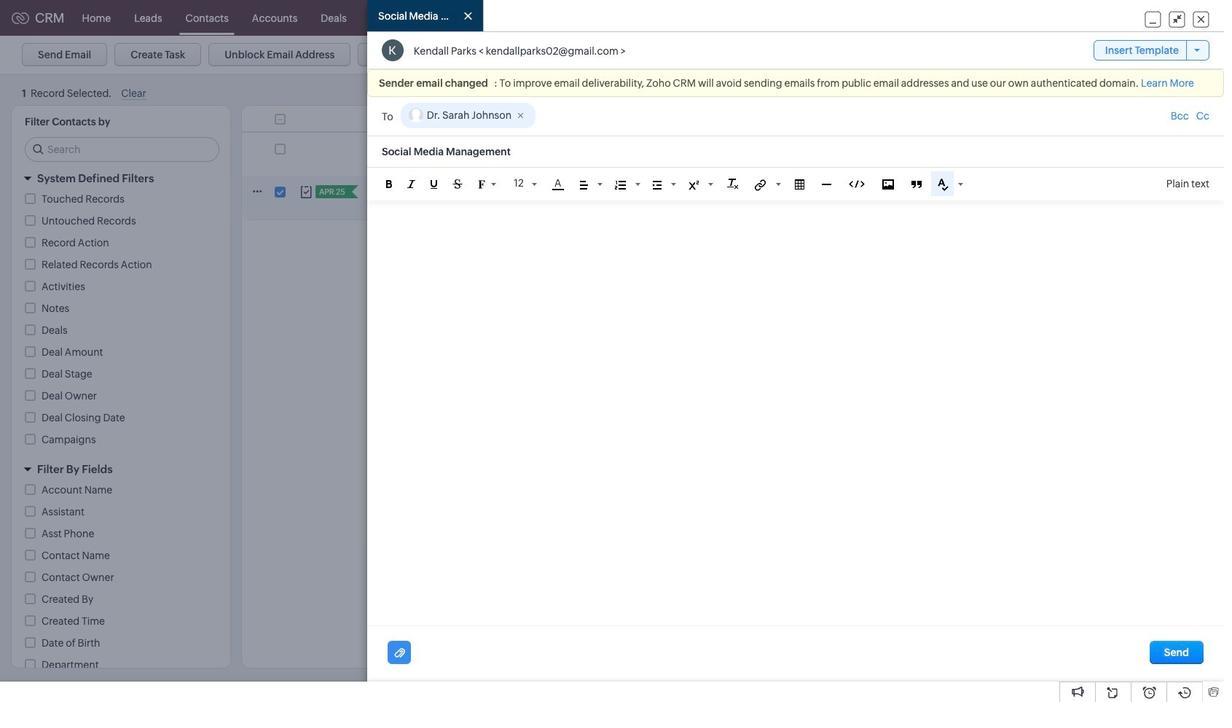 Task type: vqa. For each thing, say whether or not it's contained in the screenshot.
row group at the top
yes



Task type: describe. For each thing, give the bounding box(es) containing it.
script image
[[689, 181, 699, 189]]

1 navigation from the top
[[1153, 79, 1203, 101]]

Subject text field
[[367, 137, 1225, 167]]

Search text field
[[26, 138, 219, 161]]

spell check image
[[938, 179, 949, 191]]

logo image
[[12, 12, 29, 24]]

alignment image
[[580, 181, 588, 189]]



Task type: locate. For each thing, give the bounding box(es) containing it.
list image
[[615, 181, 626, 189]]

indent image
[[653, 181, 662, 189]]

row group
[[242, 134, 1225, 220]]

2 navigation from the top
[[1153, 82, 1203, 104]]

navigation
[[1153, 79, 1203, 101], [1153, 82, 1203, 104]]

links image
[[755, 179, 767, 191]]



